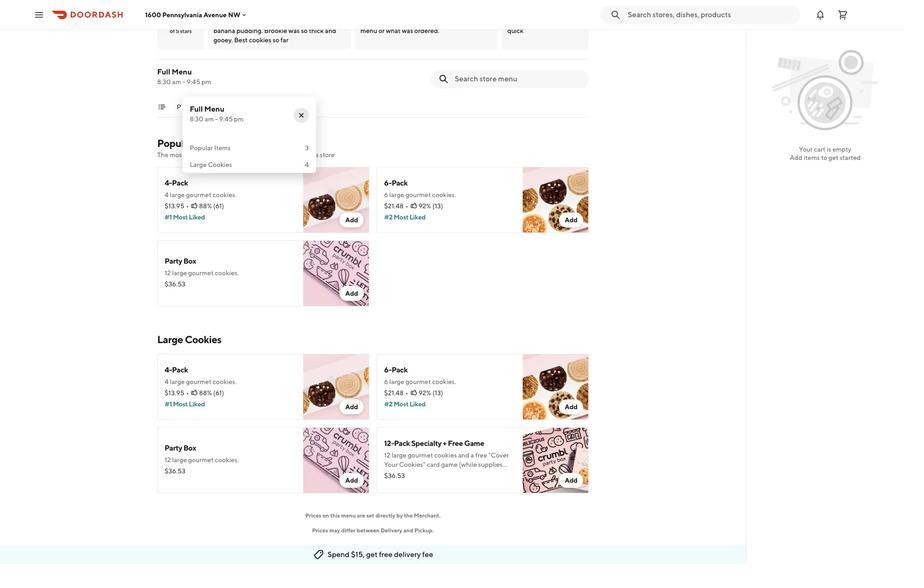 Task type: describe. For each thing, give the bounding box(es) containing it.
and inside 12-pack specialty + free game 12 large gourmet cookies and a free "cover your cookies" card game (while supplies last)
[[458, 452, 469, 459]]

0 vertical spatial -
[[183, 78, 185, 86]]

of 5 stars
[[170, 27, 192, 34]]

2 6 pack image from the top
[[523, 354, 589, 420]]

(while
[[459, 461, 477, 468]]

0 vertical spatial popular items
[[177, 103, 218, 111]]

0 horizontal spatial full
[[157, 67, 170, 76]]

1 vertical spatial full menu 8:30 am - 9:45 pm
[[190, 105, 244, 123]]

started
[[840, 154, 861, 161]]

notification bell image
[[815, 9, 826, 20]]

pennsylvania
[[162, 11, 202, 18]]

stars
[[180, 27, 192, 34]]

$21.48 for second "6 pack" image from the bottom of the page
[[384, 202, 404, 210]]

1 vertical spatial cookies
[[185, 333, 221, 346]]

1600 pennsylvania avenue nw
[[145, 11, 240, 18]]

1 party from the top
[[165, 257, 182, 266]]

0 vertical spatial large
[[190, 161, 207, 168]]

1 vertical spatial free
[[379, 550, 393, 559]]

doordash
[[571, 7, 596, 14]]

free inside 12-pack specialty + free game 12 large gourmet cookies and a free "cover your cookies" card game (while supplies last)
[[475, 452, 487, 459]]

to
[[821, 154, 827, 161]]

between
[[357, 527, 380, 534]]

2 #1 from the top
[[165, 400, 172, 408]]

of
[[170, 27, 175, 34]]

differ
[[341, 527, 356, 534]]

are
[[357, 512, 365, 519]]

(61) for 4 pack image corresponding to 1st "6 pack" image from the bottom
[[213, 389, 224, 397]]

0 vertical spatial menu
[[172, 67, 192, 76]]

may
[[329, 527, 340, 534]]

on
[[323, 512, 329, 519]]

your inside your cart is empty add items to get started
[[799, 146, 813, 153]]

prices for prices on this menu are set directly by the merchant .
[[305, 512, 321, 519]]

1 6 pack image from the top
[[523, 167, 589, 233]]

delivery
[[394, 550, 421, 559]]

0 items, open order cart image
[[837, 9, 848, 20]]

1 vertical spatial large cookies
[[157, 333, 221, 346]]

0 vertical spatial 9:45
[[187, 78, 200, 86]]

popular inside popular items button
[[177, 103, 200, 111]]

1 horizontal spatial am
[[205, 115, 214, 123]]

items inside popular items the most commonly ordered items and dishes from this store
[[194, 137, 220, 149]]

items inside popular items the most commonly ordered items and dishes from this store
[[243, 151, 259, 159]]

spend $15, get free delivery fee
[[328, 550, 433, 559]]

party box image for 4 pack image related to second "6 pack" image from the bottom of the page
[[303, 240, 369, 306]]

1 party box 12 large gourmet cookies. $36.53 from the top
[[165, 257, 239, 288]]

6 for second "6 pack" image from the bottom of the page
[[384, 191, 388, 199]]

1 horizontal spatial this
[[330, 512, 340, 519]]

items inside button
[[201, 103, 218, 111]]

92% (13) for second "6 pack" image from the bottom of the page
[[419, 202, 443, 210]]

specialty
[[411, 439, 442, 448]]

Store search: begin typing to search for stores available on DoorDash text field
[[628, 10, 794, 20]]

2 88% from the top
[[199, 389, 212, 397]]

4 pack image for second "6 pack" image from the bottom of the page
[[303, 167, 369, 233]]

12-pack specialty + free game image
[[523, 427, 589, 493]]

and inside popular items the most commonly ordered items and dishes from this store
[[260, 151, 271, 159]]

#2 most liked for second "6 pack" image from the bottom of the page
[[384, 213, 426, 221]]

#1 most liked for 4 pack image related to second "6 pack" image from the bottom of the page
[[165, 213, 205, 221]]

12-
[[384, 439, 394, 448]]

5
[[176, 27, 179, 34]]

2 vertical spatial and
[[403, 527, 413, 534]]

your cart is empty add items to get started
[[790, 146, 861, 161]]

supplies
[[478, 461, 503, 468]]

1 horizontal spatial 8:30
[[190, 115, 203, 123]]

1 vertical spatial popular items
[[190, 144, 231, 152]]

1 horizontal spatial -
[[215, 115, 218, 123]]

show menu categories image
[[158, 103, 166, 111]]

1 6-pack 6 large gourmet cookies. from the top
[[384, 179, 456, 199]]

set
[[366, 512, 374, 519]]

spend
[[328, 550, 350, 559]]

from
[[293, 151, 307, 159]]

prices for prices may differ between delivery and pickup.
[[312, 527, 328, 534]]

1 vertical spatial 9:45
[[219, 115, 233, 123]]

gourmet inside 12-pack specialty + free game 12 large gourmet cookies and a free "cover your cookies" card game (while supplies last)
[[408, 452, 433, 459]]

1 4-pack 4 large gourmet cookies. from the top
[[165, 179, 237, 199]]

92% for 1st "6 pack" image from the bottom
[[419, 389, 431, 397]]

prices may differ between delivery and pickup.
[[312, 527, 434, 534]]

4- for second "6 pack" image from the bottom of the page
[[165, 179, 172, 187]]

game
[[464, 439, 484, 448]]

1 (13) from the top
[[432, 202, 443, 210]]

0 vertical spatial 4
[[305, 161, 309, 168]]

1 horizontal spatial pm
[[234, 115, 244, 123]]

#2 most liked for 1st "6 pack" image from the bottom
[[384, 400, 426, 408]]

2 6- from the top
[[384, 366, 392, 374]]

most
[[170, 151, 184, 159]]

"cover
[[489, 452, 509, 459]]

1 #1 from the top
[[165, 213, 172, 221]]

merchant
[[414, 512, 439, 519]]

box for 1st "6 pack" image from the bottom
[[183, 444, 196, 453]]

party box image for 4 pack image corresponding to 1st "6 pack" image from the bottom
[[303, 427, 369, 493]]

6 for 1st "6 pack" image from the bottom
[[384, 378, 388, 386]]

1600 pennsylvania avenue nw button
[[145, 11, 248, 18]]

$21.48 • for 4 pack image corresponding to 1st "6 pack" image from the bottom
[[384, 389, 408, 397]]

popular right the most
[[190, 144, 213, 152]]

cart
[[814, 146, 826, 153]]

the
[[404, 512, 413, 519]]

0 vertical spatial large cookies
[[190, 161, 232, 168]]

box for second "6 pack" image from the bottom of the page
[[183, 257, 196, 266]]

this inside popular items the most commonly ordered items and dishes from this store
[[308, 151, 319, 159]]

$15,
[[351, 550, 365, 559]]

menu
[[341, 512, 356, 519]]

avenue
[[204, 11, 227, 18]]



Task type: locate. For each thing, give the bounding box(es) containing it.
order
[[597, 7, 613, 14]]

popular items the most commonly ordered items and dishes from this store
[[157, 137, 335, 159]]

0 vertical spatial full menu 8:30 am - 9:45 pm
[[157, 67, 211, 86]]

$21.48 •
[[384, 202, 408, 210], [384, 389, 408, 397]]

gourmet
[[186, 191, 211, 199], [406, 191, 431, 199], [188, 269, 214, 277], [186, 378, 211, 386], [406, 378, 431, 386], [408, 452, 433, 459], [188, 456, 214, 464]]

full menu 8:30 am - 9:45 pm up ordered
[[190, 105, 244, 123]]

4- for 1st "6 pack" image from the bottom
[[165, 366, 172, 374]]

1 party box image from the top
[[303, 240, 369, 306]]

0 horizontal spatial this
[[308, 151, 319, 159]]

am up commonly
[[205, 115, 214, 123]]

0 vertical spatial party box image
[[303, 240, 369, 306]]

1 vertical spatial box
[[183, 444, 196, 453]]

8:30
[[157, 78, 171, 86], [190, 115, 203, 123]]

- up popular items button at top
[[183, 78, 185, 86]]

1 vertical spatial #1
[[165, 400, 172, 408]]

1 vertical spatial #1 most liked
[[165, 400, 205, 408]]

prices left on
[[305, 512, 321, 519]]

$13.95 • for second "6 pack" image from the bottom of the page
[[165, 202, 189, 210]]

am up popular items button at top
[[172, 78, 181, 86]]

0 vertical spatial #1
[[165, 213, 172, 221]]

9:45
[[187, 78, 200, 86], [219, 115, 233, 123]]

0 vertical spatial 88% (61)
[[199, 202, 224, 210]]

pm up popular items button at top
[[202, 78, 211, 86]]

$13.95 •
[[165, 202, 189, 210], [165, 389, 189, 397]]

1 vertical spatial $21.48 •
[[384, 389, 408, 397]]

fee
[[422, 550, 433, 559]]

0 horizontal spatial your
[[384, 461, 398, 468]]

1 vertical spatial and
[[458, 452, 469, 459]]

88% (61) for second "6 pack" image from the bottom of the page
[[199, 202, 224, 210]]

0 horizontal spatial menu
[[172, 67, 192, 76]]

full
[[157, 67, 170, 76], [190, 105, 203, 113]]

1 vertical spatial 6 pack image
[[523, 354, 589, 420]]

1 vertical spatial 6-pack 6 large gourmet cookies.
[[384, 366, 456, 386]]

party box image
[[303, 240, 369, 306], [303, 427, 369, 493]]

2 #1 most liked from the top
[[165, 400, 205, 408]]

popular up the most
[[157, 137, 192, 149]]

0 vertical spatial 4 pack image
[[303, 167, 369, 233]]

0 vertical spatial #2 most liked
[[384, 213, 426, 221]]

0 vertical spatial cookies
[[208, 161, 232, 168]]

2 #2 most liked from the top
[[384, 400, 426, 408]]

2 $13.95 from the top
[[165, 389, 184, 397]]

1 vertical spatial full
[[190, 105, 203, 113]]

delivery
[[381, 527, 402, 534]]

cookies
[[208, 161, 232, 168], [185, 333, 221, 346]]

2 92% from the top
[[419, 389, 431, 397]]

1 horizontal spatial 9:45
[[219, 115, 233, 123]]

items down cart
[[804, 154, 820, 161]]

the
[[157, 151, 168, 159]]

free right a
[[475, 452, 487, 459]]

2 box from the top
[[183, 444, 196, 453]]

1 88% from the top
[[199, 202, 212, 210]]

1 vertical spatial your
[[384, 461, 398, 468]]

0 vertical spatial 88%
[[199, 202, 212, 210]]

and down the
[[403, 527, 413, 534]]

large inside 12-pack specialty + free game 12 large gourmet cookies and a free "cover your cookies" card game (while supplies last)
[[392, 452, 406, 459]]

items right ordered
[[243, 151, 259, 159]]

full up show menu categories image
[[157, 67, 170, 76]]

1 vertical spatial 4-pack 4 large gourmet cookies.
[[165, 366, 237, 386]]

get right $15,
[[366, 550, 378, 559]]

popular right show menu categories image
[[177, 103, 200, 111]]

$21.48 for 1st "6 pack" image from the bottom
[[384, 389, 404, 397]]

0 horizontal spatial free
[[379, 550, 393, 559]]

1 #1 most liked from the top
[[165, 213, 205, 221]]

1 $13.95 from the top
[[165, 202, 184, 210]]

(61)
[[213, 202, 224, 210], [213, 389, 224, 397]]

1 horizontal spatial full
[[190, 105, 203, 113]]

game
[[441, 461, 458, 468]]

$13.95
[[165, 202, 184, 210], [165, 389, 184, 397]]

pm up popular items the most commonly ordered items and dishes from this store
[[234, 115, 244, 123]]

1 (61) from the top
[[213, 202, 224, 210]]

2 $13.95 • from the top
[[165, 389, 189, 397]]

0 horizontal spatial 8:30
[[157, 78, 171, 86]]

1 #2 most liked from the top
[[384, 213, 426, 221]]

and left dishes
[[260, 151, 271, 159]]

$13.95 • for 1st "6 pack" image from the bottom
[[165, 389, 189, 397]]

4-
[[165, 179, 172, 187], [165, 366, 172, 374]]

prices on this menu are set directly by the merchant .
[[305, 512, 441, 519]]

0 vertical spatial free
[[475, 452, 487, 459]]

9:45 up popular items button at top
[[187, 78, 200, 86]]

4 for 1st "6 pack" image from the bottom
[[165, 378, 169, 386]]

0 vertical spatial 4-pack 4 large gourmet cookies.
[[165, 179, 237, 199]]

liked
[[189, 213, 205, 221], [410, 213, 426, 221], [189, 400, 205, 408], [410, 400, 426, 408]]

0 vertical spatial box
[[183, 257, 196, 266]]

92% (13) for 1st "6 pack" image from the bottom
[[419, 389, 443, 397]]

0 vertical spatial $21.48
[[384, 202, 404, 210]]

1 $21.48 • from the top
[[384, 202, 408, 210]]

• doordash order
[[567, 7, 613, 14]]

6
[[384, 191, 388, 199], [384, 378, 388, 386]]

0 vertical spatial get
[[829, 154, 838, 161]]

close menu navigation image
[[298, 112, 305, 119]]

2 88% (61) from the top
[[199, 389, 224, 397]]

0 horizontal spatial pm
[[202, 78, 211, 86]]

am
[[172, 78, 181, 86], [205, 115, 214, 123]]

1 vertical spatial am
[[205, 115, 214, 123]]

0 vertical spatial 8:30
[[157, 78, 171, 86]]

full right show menu categories image
[[190, 105, 203, 113]]

1 $21.48 from the top
[[384, 202, 404, 210]]

1 4 pack image from the top
[[303, 167, 369, 233]]

prices left may
[[312, 527, 328, 534]]

get inside your cart is empty add items to get started
[[829, 154, 838, 161]]

1 vertical spatial get
[[366, 550, 378, 559]]

large
[[170, 191, 185, 199], [389, 191, 404, 199], [172, 269, 187, 277], [170, 378, 185, 386], [389, 378, 404, 386], [392, 452, 406, 459], [172, 456, 187, 464]]

box
[[183, 257, 196, 266], [183, 444, 196, 453]]

Item Search search field
[[455, 74, 581, 84]]

1 6- from the top
[[384, 179, 392, 187]]

1 vertical spatial #2 most liked
[[384, 400, 426, 408]]

1 vertical spatial party
[[165, 444, 182, 453]]

- up ordered
[[215, 115, 218, 123]]

1 $13.95 • from the top
[[165, 202, 189, 210]]

88%
[[199, 202, 212, 210], [199, 389, 212, 397]]

by
[[397, 512, 403, 519]]

1600
[[145, 11, 161, 18]]

2 (61) from the top
[[213, 389, 224, 397]]

0 vertical spatial (61)
[[213, 202, 224, 210]]

1 vertical spatial 8:30
[[190, 115, 203, 123]]

your inside 12-pack specialty + free game 12 large gourmet cookies and a free "cover your cookies" card game (while supplies last)
[[384, 461, 398, 468]]

4 for second "6 pack" image from the bottom of the page
[[165, 191, 169, 199]]

pickup.
[[414, 527, 434, 534]]

1 box from the top
[[183, 257, 196, 266]]

2 $21.48 from the top
[[384, 389, 404, 397]]

2 4- from the top
[[165, 366, 172, 374]]

2 party box image from the top
[[303, 427, 369, 493]]

1 vertical spatial (61)
[[213, 389, 224, 397]]

2 party box 12 large gourmet cookies. $36.53 from the top
[[165, 444, 239, 475]]

2 $21.48 • from the top
[[384, 389, 408, 397]]

1 88% (61) from the top
[[199, 202, 224, 210]]

8:30 up show menu categories image
[[157, 78, 171, 86]]

0 vertical spatial pm
[[202, 78, 211, 86]]

2 #2 from the top
[[384, 400, 393, 408]]

0 vertical spatial 92% (13)
[[419, 202, 443, 210]]

9:45 right popular items button at top
[[219, 115, 233, 123]]

this right "from"
[[308, 151, 319, 159]]

prices
[[305, 512, 321, 519], [312, 527, 328, 534]]

1 vertical spatial $13.95
[[165, 389, 184, 397]]

(13)
[[432, 202, 443, 210], [432, 389, 443, 397]]

0 horizontal spatial am
[[172, 78, 181, 86]]

88% (61)
[[199, 202, 224, 210], [199, 389, 224, 397]]

1 vertical spatial 92%
[[419, 389, 431, 397]]

your
[[799, 146, 813, 153], [384, 461, 398, 468]]

your left cart
[[799, 146, 813, 153]]

1 vertical spatial prices
[[312, 527, 328, 534]]

12-pack specialty + free game 12 large gourmet cookies and a free "cover your cookies" card game (while supplies last)
[[384, 439, 509, 478]]

add inside your cart is empty add items to get started
[[790, 154, 803, 161]]

0 vertical spatial am
[[172, 78, 181, 86]]

1 #2 from the top
[[384, 213, 393, 221]]

#1 most liked
[[165, 213, 205, 221], [165, 400, 205, 408]]

popular inside popular items the most commonly ordered items and dishes from this store
[[157, 137, 192, 149]]

$36.53
[[165, 280, 185, 288], [165, 467, 185, 475], [384, 472, 405, 480]]

pack
[[172, 179, 188, 187], [392, 179, 408, 187], [172, 366, 188, 374], [392, 366, 408, 374], [394, 439, 410, 448]]

8:30 up commonly
[[190, 115, 203, 123]]

-
[[183, 78, 185, 86], [215, 115, 218, 123]]

.
[[439, 512, 441, 519]]

2 party from the top
[[165, 444, 182, 453]]

$21.48 • for 4 pack image related to second "6 pack" image from the bottom of the page
[[384, 202, 408, 210]]

popular items right the most
[[190, 144, 231, 152]]

1 vertical spatial (13)
[[432, 389, 443, 397]]

92%
[[419, 202, 431, 210], [419, 389, 431, 397]]

2 6-pack 6 large gourmet cookies. from the top
[[384, 366, 456, 386]]

#1 most liked for 4 pack image corresponding to 1st "6 pack" image from the bottom
[[165, 400, 205, 408]]

1 92% from the top
[[419, 202, 431, 210]]

directly
[[375, 512, 395, 519]]

cookies"
[[399, 461, 426, 468]]

•
[[567, 7, 570, 14], [186, 202, 189, 210], [406, 202, 408, 210], [186, 389, 189, 397], [406, 389, 408, 397]]

88% (61) for 1st "6 pack" image from the bottom
[[199, 389, 224, 397]]

0 vertical spatial party box 12 large gourmet cookies. $36.53
[[165, 257, 239, 288]]

pm
[[202, 78, 211, 86], [234, 115, 244, 123]]

0 vertical spatial #2
[[384, 213, 393, 221]]

0 vertical spatial 4-
[[165, 179, 172, 187]]

popular items
[[177, 103, 218, 111], [190, 144, 231, 152]]

0 vertical spatial (13)
[[432, 202, 443, 210]]

1 92% (13) from the top
[[419, 202, 443, 210]]

is
[[827, 146, 831, 153]]

popular items button
[[177, 102, 218, 117]]

full menu 8:30 am - 9:45 pm up popular items button at top
[[157, 67, 211, 86]]

1 vertical spatial $21.48
[[384, 389, 404, 397]]

1 4- from the top
[[165, 179, 172, 187]]

2 4 pack image from the top
[[303, 354, 369, 420]]

1 vertical spatial party box 12 large gourmet cookies. $36.53
[[165, 444, 239, 475]]

2 4-pack 4 large gourmet cookies. from the top
[[165, 366, 237, 386]]

card
[[427, 461, 440, 468]]

1 horizontal spatial get
[[829, 154, 838, 161]]

1 vertical spatial 88% (61)
[[199, 389, 224, 397]]

a
[[471, 452, 474, 459]]

items inside your cart is empty add items to get started
[[804, 154, 820, 161]]

92% for second "6 pack" image from the bottom of the page
[[419, 202, 431, 210]]

6 pack image
[[523, 167, 589, 233], [523, 354, 589, 420]]

2 horizontal spatial and
[[458, 452, 469, 459]]

1 horizontal spatial free
[[475, 452, 487, 459]]

1 horizontal spatial items
[[804, 154, 820, 161]]

1 vertical spatial menu
[[204, 105, 224, 113]]

1 horizontal spatial large
[[190, 161, 207, 168]]

1 horizontal spatial and
[[403, 527, 413, 534]]

add button
[[340, 213, 364, 227], [559, 213, 583, 227], [340, 286, 364, 301], [340, 400, 364, 414], [559, 400, 583, 414], [340, 473, 364, 488], [559, 473, 583, 488]]

6-
[[384, 179, 392, 187], [384, 366, 392, 374]]

1 vertical spatial 4 pack image
[[303, 354, 369, 420]]

commonly
[[186, 151, 217, 159]]

free left delivery
[[379, 550, 393, 559]]

1 6 from the top
[[384, 191, 388, 199]]

get
[[829, 154, 838, 161], [366, 550, 378, 559]]

2 92% (13) from the top
[[419, 389, 443, 397]]

get right the to
[[829, 154, 838, 161]]

#2
[[384, 213, 393, 221], [384, 400, 393, 408]]

1 vertical spatial -
[[215, 115, 218, 123]]

popular
[[177, 103, 200, 111], [157, 137, 192, 149], [190, 144, 213, 152]]

items
[[243, 151, 259, 159], [804, 154, 820, 161]]

open menu image
[[33, 9, 45, 20]]

(61) for 4 pack image related to second "6 pack" image from the bottom of the page
[[213, 202, 224, 210]]

0 horizontal spatial large
[[157, 333, 183, 346]]

free
[[475, 452, 487, 459], [379, 550, 393, 559]]

0 vertical spatial 6
[[384, 191, 388, 199]]

dishes
[[273, 151, 291, 159]]

0 vertical spatial party
[[165, 257, 182, 266]]

and left a
[[458, 452, 469, 459]]

pack inside 12-pack specialty + free game 12 large gourmet cookies and a free "cover your cookies" card game (while supplies last)
[[394, 439, 410, 448]]

0 horizontal spatial 9:45
[[187, 78, 200, 86]]

0 vertical spatial 92%
[[419, 202, 431, 210]]

1 vertical spatial pm
[[234, 115, 244, 123]]

0 horizontal spatial and
[[260, 151, 271, 159]]

0 vertical spatial #1 most liked
[[165, 213, 205, 221]]

#1
[[165, 213, 172, 221], [165, 400, 172, 408]]

0 horizontal spatial -
[[183, 78, 185, 86]]

nw
[[228, 11, 240, 18]]

0 vertical spatial full
[[157, 67, 170, 76]]

4 pack image
[[303, 167, 369, 233], [303, 354, 369, 420]]

0 vertical spatial 6-pack 6 large gourmet cookies.
[[384, 179, 456, 199]]

1 vertical spatial #2
[[384, 400, 393, 408]]

1 vertical spatial 6
[[384, 378, 388, 386]]

empty
[[833, 146, 852, 153]]

+
[[443, 439, 447, 448]]

0 vertical spatial and
[[260, 151, 271, 159]]

your up last)
[[384, 461, 398, 468]]

1 vertical spatial 6-
[[384, 366, 392, 374]]

free
[[448, 439, 463, 448]]

add
[[790, 154, 803, 161], [345, 216, 358, 224], [565, 216, 578, 224], [345, 290, 358, 297], [345, 403, 358, 411], [565, 403, 578, 411], [345, 477, 358, 484], [565, 477, 578, 484]]

92% (13)
[[419, 202, 443, 210], [419, 389, 443, 397]]

ordered
[[218, 151, 241, 159]]

0 vertical spatial $13.95 •
[[165, 202, 189, 210]]

1 vertical spatial party box image
[[303, 427, 369, 493]]

0 horizontal spatial get
[[366, 550, 378, 559]]

1 horizontal spatial menu
[[204, 105, 224, 113]]

2 (13) from the top
[[432, 389, 443, 397]]

menu
[[172, 67, 192, 76], [204, 105, 224, 113]]

2 6 from the top
[[384, 378, 388, 386]]

1 horizontal spatial your
[[799, 146, 813, 153]]

party
[[165, 257, 182, 266], [165, 444, 182, 453]]

4 pack image for 1st "6 pack" image from the bottom
[[303, 354, 369, 420]]

cookies
[[434, 452, 457, 459]]

3
[[305, 144, 309, 152]]

most
[[173, 213, 188, 221], [394, 213, 408, 221], [173, 400, 188, 408], [394, 400, 408, 408]]

$21.48
[[384, 202, 404, 210], [384, 389, 404, 397]]

large
[[190, 161, 207, 168], [157, 333, 183, 346]]

0 vertical spatial prices
[[305, 512, 321, 519]]

last)
[[384, 470, 397, 478]]

12
[[165, 269, 171, 277], [384, 452, 390, 459], [165, 456, 171, 464]]

12 inside 12-pack specialty + free game 12 large gourmet cookies and a free "cover your cookies" card game (while supplies last)
[[384, 452, 390, 459]]

this right on
[[330, 512, 340, 519]]

store
[[320, 151, 335, 159]]

popular items right show menu categories image
[[177, 103, 218, 111]]

large cookies
[[190, 161, 232, 168], [157, 333, 221, 346]]



Task type: vqa. For each thing, say whether or not it's contained in the screenshot.
the middle 4
yes



